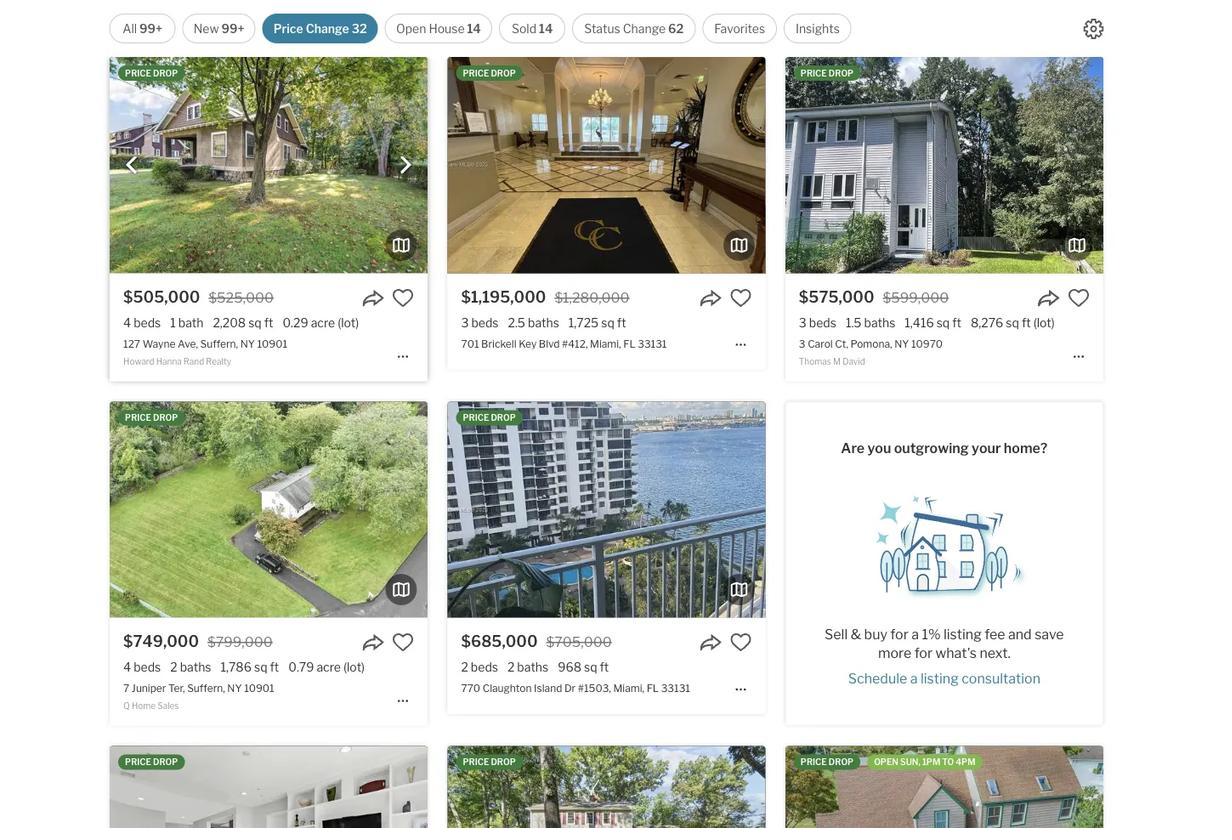 Task type: describe. For each thing, give the bounding box(es) containing it.
favorite button image
[[392, 287, 414, 309]]

(lot) right '8,276'
[[1034, 316, 1055, 330]]

1,416 sq ft
[[905, 316, 962, 330]]

favorite button checkbox for $575,000
[[1068, 287, 1090, 309]]

baths for $749,000
[[180, 660, 211, 675]]

ft for $505,000
[[264, 316, 273, 330]]

1,786 sq ft
[[221, 660, 279, 675]]

sales
[[158, 701, 179, 711]]

save
[[1035, 626, 1064, 643]]

sq for $1,195,000
[[601, 316, 615, 330]]

more
[[878, 645, 912, 661]]

acre for $749,000
[[317, 660, 341, 675]]

price for 2nd photo of 511 madison st #301, hoboken, nj 07030 from right
[[125, 757, 151, 767]]

2 for $685,000
[[508, 660, 515, 675]]

2,208 sq ft
[[213, 316, 273, 330]]

1%
[[922, 626, 941, 643]]

ft for $685,000
[[600, 660, 609, 675]]

$505,000
[[123, 288, 200, 306]]

701 brickell key blvd #412, miami, fl 33131
[[461, 338, 667, 350]]

insights
[[796, 21, 840, 36]]

968 sq ft
[[558, 660, 609, 675]]

suffern, for $749,000
[[187, 682, 225, 694]]

1
[[170, 316, 176, 330]]

thomas
[[799, 356, 831, 366]]

beds for $575,000
[[809, 316, 837, 330]]

q
[[123, 701, 130, 711]]

beds for $505,000
[[134, 316, 161, 330]]

1 vertical spatial listing
[[921, 670, 959, 687]]

price for first the photo of 7 juniper ter, suffern, ny 10901 from left
[[125, 413, 151, 423]]

baths for $575,000
[[864, 316, 896, 330]]

ave,
[[178, 338, 198, 350]]

1 photo of 3 carol ct, pomona, ny 10970 image from the left
[[785, 57, 1103, 273]]

4 beds for $505,000
[[123, 316, 161, 330]]

ter,
[[168, 682, 185, 694]]

price drop for first the photo of 7 juniper ter, suffern, ny 10901 from left
[[125, 413, 178, 423]]

$525,000
[[209, 289, 274, 306]]

$1,280,000
[[555, 289, 630, 306]]

Insights radio
[[784, 14, 852, 43]]

favorite button image for $685,000
[[730, 631, 752, 653]]

option group containing all
[[109, 14, 852, 43]]

price for 2nd photo of 770 claughton island dr #1503, miami, fl 33131 from the right
[[463, 413, 489, 423]]

are
[[841, 440, 865, 457]]

howard
[[123, 356, 154, 366]]

miami, for $685,000
[[613, 682, 645, 694]]

127
[[123, 338, 140, 350]]

claughton
[[483, 682, 532, 694]]

drop for 2nd photo of 770 claughton island dr #1503, miami, fl 33131 from the right
[[491, 413, 516, 423]]

$749,000
[[123, 632, 199, 651]]

price drop for 2nd photo of 185 ridgewood ave, oakhurst, nj 07755 from right
[[801, 757, 854, 767]]

sq for $685,000
[[584, 660, 597, 675]]

change for 32
[[306, 21, 349, 36]]

sq for $505,000
[[248, 316, 262, 330]]

$575,000 $599,000
[[799, 288, 949, 306]]

carol
[[808, 338, 833, 350]]

1 photo of 7 juniper ter, suffern, ny 10901 image from the left
[[110, 402, 428, 618]]

3 carol ct, pomona, ny 10970 thomas m david
[[799, 338, 943, 366]]

sq right '8,276'
[[1006, 316, 1019, 330]]

change for 62
[[623, 21, 666, 36]]

1 photo of 127 wayne ave, suffern, ny 10901 image from the left
[[110, 57, 428, 273]]

$685,000 $705,000
[[461, 632, 612, 651]]

4 for $505,000
[[123, 316, 131, 330]]

0.79
[[288, 660, 314, 675]]

price change 32
[[273, 21, 367, 36]]

beds for $685,000
[[471, 660, 498, 675]]

fee
[[985, 626, 1005, 643]]

price drop for 2nd the photo of 2 highgate ct, montebello, ny 10901 from the right
[[463, 757, 516, 767]]

schedule a listing consultation
[[848, 670, 1041, 687]]

all 99+
[[123, 21, 162, 36]]

Favorites radio
[[703, 14, 777, 43]]

1,416
[[905, 316, 934, 330]]

2 photo of 2 highgate ct, montebello, ny 10901 image from the left
[[766, 746, 1084, 828]]

baths for $685,000
[[517, 660, 549, 675]]

price for first 'photo of 3 carol ct, pomona, ny 10970' from left
[[801, 68, 827, 78]]

sq for $749,000
[[254, 660, 267, 675]]

14 inside sold radio
[[539, 21, 553, 36]]

sold
[[512, 21, 537, 36]]

1.5
[[846, 316, 862, 330]]

ct,
[[835, 338, 848, 350]]

2 photo of 701 brickell key blvd #412, miami, fl 33131 image from the left
[[766, 57, 1084, 273]]

1 photo of 770 claughton island dr #1503, miami, fl 33131 image from the left
[[448, 402, 766, 618]]

all
[[123, 21, 137, 36]]

1,725
[[569, 316, 599, 330]]

drop for first photo of 701 brickell key blvd #412, miami, fl 33131 from the left
[[491, 68, 516, 78]]

baths for $1,195,000
[[528, 316, 559, 330]]

schedule
[[848, 670, 907, 687]]

sun,
[[900, 757, 921, 767]]

1 bath
[[170, 316, 204, 330]]

status
[[584, 21, 620, 36]]

1 photo of 511 madison st #301, hoboken, nj 07030 image from the left
[[110, 746, 428, 828]]

$599,000
[[883, 289, 949, 306]]

sold 14
[[512, 21, 553, 36]]

4 beds for $749,000
[[123, 660, 161, 675]]

price drop down all "option"
[[125, 68, 178, 78]]

juniper
[[132, 682, 166, 694]]

outgrowing
[[894, 440, 969, 457]]

favorite button checkbox for $505,000
[[392, 287, 414, 309]]

price for 2nd the photo of 2 highgate ct, montebello, ny 10901 from the right
[[463, 757, 489, 767]]

Price Change radio
[[262, 14, 378, 43]]

dr
[[564, 682, 576, 694]]

3 for $575,000
[[799, 316, 807, 330]]

previous button image
[[123, 156, 140, 173]]

m
[[833, 356, 841, 366]]

wayne
[[143, 338, 176, 350]]

favorites
[[714, 21, 765, 36]]

$1,195,000 $1,280,000
[[461, 288, 630, 306]]

to
[[942, 757, 954, 767]]

favorite button image for $1,195,000
[[730, 287, 752, 309]]

4pm
[[956, 757, 976, 767]]

770 claughton island dr #1503, miami, fl 33131
[[461, 682, 690, 694]]

2 photo of 7 juniper ter, suffern, ny 10901 image from the left
[[428, 402, 746, 618]]

price
[[273, 21, 303, 36]]

8,276
[[971, 316, 1004, 330]]

price for 2nd photo of 185 ridgewood ave, oakhurst, nj 07755 from right
[[801, 757, 827, 767]]

pomona,
[[851, 338, 892, 350]]

ft right '8,276'
[[1022, 316, 1031, 330]]

rand
[[184, 356, 204, 366]]

drop for 2nd the photo of 2 highgate ct, montebello, ny 10901 from the right
[[491, 757, 516, 767]]

drop for 2nd photo of 511 madison st #301, hoboken, nj 07030 from right
[[153, 757, 178, 767]]

island
[[534, 682, 562, 694]]

7
[[123, 682, 129, 694]]

3 inside 3 carol ct, pomona, ny 10970 thomas m david
[[799, 338, 806, 350]]

1 vertical spatial for
[[915, 645, 933, 661]]

new
[[194, 21, 219, 36]]

you
[[868, 440, 891, 457]]

0 horizontal spatial for
[[890, 626, 909, 643]]

10901 for $749,000
[[244, 682, 274, 694]]

2 photo of 770 claughton island dr #1503, miami, fl 33131 image from the left
[[766, 402, 1084, 618]]

beds for $1,195,000
[[471, 316, 499, 330]]

ft for $1,195,000
[[617, 316, 626, 330]]



Task type: vqa. For each thing, say whether or not it's contained in the screenshot.
$505,000's (lot)
yes



Task type: locate. For each thing, give the bounding box(es) containing it.
2 up ter,
[[170, 660, 177, 675]]

are you outgrowing your home?
[[841, 440, 1048, 457]]

99+ right all
[[139, 21, 162, 36]]

2 for $749,000
[[170, 660, 177, 675]]

buy
[[864, 626, 888, 643]]

0 vertical spatial suffern,
[[200, 338, 238, 350]]

3 beds for $575,000
[[799, 316, 837, 330]]

new 99+
[[194, 21, 244, 36]]

david
[[843, 356, 865, 366]]

price down all 99+
[[125, 68, 151, 78]]

62
[[668, 21, 684, 36]]

sell & buy for a 1% listing fee and save more for what's next.
[[825, 626, 1064, 661]]

what's
[[936, 645, 977, 661]]

photo of 7 juniper ter, suffern, ny 10901 image
[[110, 402, 428, 618], [428, 402, 746, 618]]

favorite button checkbox
[[392, 631, 414, 653], [730, 631, 752, 653]]

open sun, 1pm to 4pm
[[874, 757, 976, 767]]

2 up the claughton
[[508, 660, 515, 675]]

fl for $1,195,000
[[623, 338, 636, 350]]

ft up #1503,
[[600, 660, 609, 675]]

0 horizontal spatial 2 baths
[[170, 660, 211, 675]]

change left "62"
[[623, 21, 666, 36]]

1 horizontal spatial 3 beds
[[799, 316, 837, 330]]

baths
[[528, 316, 559, 330], [864, 316, 896, 330], [180, 660, 211, 675], [517, 660, 549, 675]]

4
[[123, 316, 131, 330], [123, 660, 131, 675]]

1 horizontal spatial favorite button checkbox
[[730, 287, 752, 309]]

Sold radio
[[499, 14, 566, 43]]

miami, for $1,195,000
[[590, 338, 621, 350]]

32
[[352, 21, 367, 36]]

sq right 1,725
[[601, 316, 615, 330]]

price down 770 at the left bottom of the page
[[463, 757, 489, 767]]

0 vertical spatial miami,
[[590, 338, 621, 350]]

1 vertical spatial a
[[910, 670, 918, 687]]

fl
[[623, 338, 636, 350], [647, 682, 659, 694]]

price drop down howard
[[125, 413, 178, 423]]

4 beds
[[123, 316, 161, 330], [123, 660, 161, 675]]

drop for first the photo of 7 juniper ter, suffern, ny 10901 from left
[[153, 413, 178, 423]]

Open House radio
[[385, 14, 492, 43]]

2 3 beds from the left
[[799, 316, 837, 330]]

a
[[912, 626, 919, 643], [910, 670, 918, 687]]

miami, right #1503,
[[613, 682, 645, 694]]

33131 for $1,195,000
[[638, 338, 667, 350]]

miami, down 1,725 sq ft
[[590, 338, 621, 350]]

$749,000 $799,000
[[123, 632, 273, 651]]

blvd
[[539, 338, 560, 350]]

open house 14
[[396, 21, 481, 36]]

1 vertical spatial 4 beds
[[123, 660, 161, 675]]

price drop left the open on the bottom right of the page
[[801, 757, 854, 767]]

1 3 beds from the left
[[461, 316, 499, 330]]

2 photo of 127 wayne ave, suffern, ny 10901 image from the left
[[428, 57, 746, 273]]

sq
[[248, 316, 262, 330], [601, 316, 615, 330], [937, 316, 950, 330], [1006, 316, 1019, 330], [254, 660, 267, 675], [584, 660, 597, 675]]

price down house
[[463, 68, 489, 78]]

14 right sold at top left
[[539, 21, 553, 36]]

for
[[890, 626, 909, 643], [915, 645, 933, 661]]

1 2 baths from the left
[[170, 660, 211, 675]]

4 beds up 127
[[123, 316, 161, 330]]

photo of 770 claughton island dr #1503, miami, fl 33131 image
[[448, 402, 766, 618], [766, 402, 1084, 618]]

a inside sell & buy for a 1% listing fee and save more for what's next.
[[912, 626, 919, 643]]

beds up carol
[[809, 316, 837, 330]]

ft left "0.29"
[[264, 316, 273, 330]]

0 vertical spatial 4 beds
[[123, 316, 161, 330]]

ny for $575,000
[[895, 338, 909, 350]]

2 favorite button checkbox from the left
[[730, 631, 752, 653]]

an image of a house image
[[859, 484, 1029, 599]]

beds up juniper
[[134, 660, 161, 675]]

&
[[851, 626, 861, 643]]

1 4 from the top
[[123, 316, 131, 330]]

beds up the brickell
[[471, 316, 499, 330]]

drop for first 'photo of 3 carol ct, pomona, ny 10970' from left
[[829, 68, 854, 78]]

favorite button image
[[730, 287, 752, 309], [1068, 287, 1090, 309], [392, 631, 414, 653], [730, 631, 752, 653]]

favorite button checkbox for $749,000
[[392, 631, 414, 653]]

house
[[429, 21, 465, 36]]

2 beds
[[461, 660, 498, 675]]

1 vertical spatial 10901
[[244, 682, 274, 694]]

drop left the open on the bottom right of the page
[[829, 757, 854, 767]]

fl down 1,725 sq ft
[[623, 338, 636, 350]]

favorite button checkbox
[[392, 287, 414, 309], [730, 287, 752, 309], [1068, 287, 1090, 309]]

0 vertical spatial acre
[[311, 316, 335, 330]]

1 vertical spatial acre
[[317, 660, 341, 675]]

1 vertical spatial fl
[[647, 682, 659, 694]]

$1,195,000
[[461, 288, 546, 306]]

1 horizontal spatial change
[[623, 21, 666, 36]]

drop down the claughton
[[491, 757, 516, 767]]

price left the open on the bottom right of the page
[[801, 757, 827, 767]]

baths down $749,000 $799,000
[[180, 660, 211, 675]]

ft left '0.79'
[[270, 660, 279, 675]]

14 right house
[[467, 21, 481, 36]]

ny down 1,786
[[227, 682, 242, 694]]

99+ inside all "option"
[[139, 21, 162, 36]]

0 horizontal spatial favorite button checkbox
[[392, 631, 414, 653]]

2 horizontal spatial 2
[[508, 660, 515, 675]]

3
[[461, 316, 469, 330], [799, 316, 807, 330], [799, 338, 806, 350]]

2 baths for $749,000
[[170, 660, 211, 675]]

fl for $685,000
[[647, 682, 659, 694]]

bath
[[178, 316, 204, 330]]

1 horizontal spatial 2
[[461, 660, 468, 675]]

2 photo of 185 ridgewood ave, oakhurst, nj 07755 image from the left
[[1103, 746, 1213, 828]]

0 horizontal spatial fl
[[623, 338, 636, 350]]

3 beds up carol
[[799, 316, 837, 330]]

drop for 2nd photo of 185 ridgewood ave, oakhurst, nj 07755 from right
[[829, 757, 854, 767]]

3 beds up 701
[[461, 316, 499, 330]]

price drop down the brickell
[[463, 413, 516, 423]]

99+ for new 99+
[[222, 21, 244, 36]]

photo of 185 ridgewood ave, oakhurst, nj 07755 image
[[785, 746, 1103, 828], [1103, 746, 1213, 828]]

New radio
[[182, 14, 256, 43]]

ft for $749,000
[[270, 660, 279, 675]]

listing
[[944, 626, 982, 643], [921, 670, 959, 687]]

14 inside open house radio
[[467, 21, 481, 36]]

1,786
[[221, 660, 252, 675]]

ny for $749,000
[[227, 682, 242, 694]]

drop down insights on the top right of page
[[829, 68, 854, 78]]

sq right 1,416
[[937, 316, 950, 330]]

favorite button checkbox for $685,000
[[730, 631, 752, 653]]

suffern,
[[200, 338, 238, 350], [187, 682, 225, 694]]

fl right #1503,
[[647, 682, 659, 694]]

1 horizontal spatial fl
[[647, 682, 659, 694]]

$575,000
[[799, 288, 875, 306]]

listing inside sell & buy for a 1% listing fee and save more for what's next.
[[944, 626, 982, 643]]

a left 1%
[[912, 626, 919, 643]]

photo of 2 highgate ct, montebello, ny 10901 image
[[448, 746, 766, 828], [766, 746, 1084, 828]]

key
[[519, 338, 537, 350]]

home
[[132, 701, 156, 711]]

price drop down insights on the top right of page
[[801, 68, 854, 78]]

33131
[[638, 338, 667, 350], [661, 682, 690, 694]]

99+ right new
[[222, 21, 244, 36]]

brickell
[[481, 338, 517, 350]]

0 horizontal spatial 99+
[[139, 21, 162, 36]]

ny left 10970
[[895, 338, 909, 350]]

#412,
[[562, 338, 588, 350]]

127 wayne ave, suffern, ny 10901 howard hanna rand realty
[[123, 338, 287, 366]]

sq right 2,208
[[248, 316, 262, 330]]

miami,
[[590, 338, 621, 350], [613, 682, 645, 694]]

4 up 127
[[123, 316, 131, 330]]

1 vertical spatial 33131
[[661, 682, 690, 694]]

your
[[972, 440, 1001, 457]]

Status Change radio
[[572, 14, 696, 43]]

1 vertical spatial miami,
[[613, 682, 645, 694]]

ft left '8,276'
[[952, 316, 962, 330]]

open
[[874, 757, 899, 767]]

0 horizontal spatial change
[[306, 21, 349, 36]]

(lot) right '0.79'
[[343, 660, 365, 675]]

consultation
[[962, 670, 1041, 687]]

sq right 1,786
[[254, 660, 267, 675]]

suffern, right ter,
[[187, 682, 225, 694]]

ny inside "127 wayne ave, suffern, ny 10901 howard hanna rand realty"
[[240, 338, 255, 350]]

0 vertical spatial a
[[912, 626, 919, 643]]

99+ for all 99+
[[139, 21, 162, 36]]

2 99+ from the left
[[222, 21, 244, 36]]

10970
[[911, 338, 943, 350]]

suffern, inside 7 juniper ter, suffern, ny 10901 q home sales
[[187, 682, 225, 694]]

for down 1%
[[915, 645, 933, 661]]

0 horizontal spatial 3 beds
[[461, 316, 499, 330]]

home?
[[1004, 440, 1048, 457]]

acre right "0.29"
[[311, 316, 335, 330]]

next.
[[980, 645, 1011, 661]]

a down more
[[910, 670, 918, 687]]

sell
[[825, 626, 848, 643]]

2 favorite button checkbox from the left
[[730, 287, 752, 309]]

change inside "radio"
[[306, 21, 349, 36]]

All radio
[[109, 14, 176, 43]]

2 photo of 3 carol ct, pomona, ny 10970 image from the left
[[1103, 57, 1213, 273]]

suffern, up realty
[[200, 338, 238, 350]]

1 horizontal spatial for
[[915, 645, 933, 661]]

2 4 beds from the top
[[123, 660, 161, 675]]

drop down hanna
[[153, 413, 178, 423]]

99+ inside new radio
[[222, 21, 244, 36]]

4 up 7 at the bottom left
[[123, 660, 131, 675]]

1 vertical spatial suffern,
[[187, 682, 225, 694]]

price down insights on the top right of page
[[801, 68, 827, 78]]

0 horizontal spatial 14
[[467, 21, 481, 36]]

1 99+ from the left
[[139, 21, 162, 36]]

1 favorite button checkbox from the left
[[392, 631, 414, 653]]

ny inside 7 juniper ter, suffern, ny 10901 q home sales
[[227, 682, 242, 694]]

4 for $749,000
[[123, 660, 131, 675]]

acre
[[311, 316, 335, 330], [317, 660, 341, 675]]

0.79 acre (lot)
[[288, 660, 365, 675]]

$505,000 $525,000
[[123, 288, 274, 306]]

1 horizontal spatial 99+
[[222, 21, 244, 36]]

2,208
[[213, 316, 246, 330]]

0 vertical spatial 10901
[[257, 338, 287, 350]]

ft for $575,000
[[952, 316, 962, 330]]

968
[[558, 660, 582, 675]]

10901 down the 1,786 sq ft
[[244, 682, 274, 694]]

10901 for $505,000
[[257, 338, 287, 350]]

beds for $749,000
[[134, 660, 161, 675]]

baths up island
[[517, 660, 549, 675]]

listing up what's at the right of page
[[944, 626, 982, 643]]

favorite button image for $575,000
[[1068, 287, 1090, 309]]

suffern, inside "127 wayne ave, suffern, ny 10901 howard hanna rand realty"
[[200, 338, 238, 350]]

4 beds up juniper
[[123, 660, 161, 675]]

2.5 baths
[[508, 316, 559, 330]]

33131 right #1503,
[[661, 682, 690, 694]]

2 baths up ter,
[[170, 660, 211, 675]]

1pm
[[922, 757, 941, 767]]

33131 right #412,
[[638, 338, 667, 350]]

sq right the "968"
[[584, 660, 597, 675]]

price down howard
[[125, 413, 151, 423]]

1 photo of 185 ridgewood ave, oakhurst, nj 07755 image from the left
[[785, 746, 1103, 828]]

beds up wayne
[[134, 316, 161, 330]]

(lot) right "0.29"
[[338, 316, 359, 330]]

1 14 from the left
[[467, 21, 481, 36]]

change left the 32
[[306, 21, 349, 36]]

2 4 from the top
[[123, 660, 131, 675]]

ny down '2,208 sq ft'
[[240, 338, 255, 350]]

10901 down "0.29"
[[257, 338, 287, 350]]

baths up pomona,
[[864, 316, 896, 330]]

2 baths for $685,000
[[508, 660, 549, 675]]

photo of 701 brickell key blvd #412, miami, fl 33131 image
[[448, 57, 766, 273], [766, 57, 1084, 273]]

ft right 1,725
[[617, 316, 626, 330]]

1,725 sq ft
[[569, 316, 626, 330]]

3 2 from the left
[[508, 660, 515, 675]]

0.29
[[283, 316, 308, 330]]

price drop down sold at top left
[[463, 68, 516, 78]]

$685,000
[[461, 632, 538, 651]]

price drop down home
[[125, 757, 178, 767]]

$705,000
[[546, 634, 612, 650]]

baths up blvd on the left of page
[[528, 316, 559, 330]]

1 horizontal spatial favorite button checkbox
[[730, 631, 752, 653]]

2 14 from the left
[[539, 21, 553, 36]]

acre for $505,000
[[311, 316, 335, 330]]

1 photo of 701 brickell key blvd #412, miami, fl 33131 image from the left
[[448, 57, 766, 273]]

3 up thomas
[[799, 316, 807, 330]]

ft
[[264, 316, 273, 330], [617, 316, 626, 330], [952, 316, 962, 330], [1022, 316, 1031, 330], [270, 660, 279, 675], [600, 660, 609, 675]]

price down home
[[125, 757, 151, 767]]

3 favorite button checkbox from the left
[[1068, 287, 1090, 309]]

price
[[125, 68, 151, 78], [463, 68, 489, 78], [801, 68, 827, 78], [125, 413, 151, 423], [463, 413, 489, 423], [125, 757, 151, 767], [463, 757, 489, 767], [801, 757, 827, 767]]

and
[[1008, 626, 1032, 643]]

(lot) for $749,000
[[343, 660, 365, 675]]

33131 for $685,000
[[661, 682, 690, 694]]

beds up 770 at the left bottom of the page
[[471, 660, 498, 675]]

10901 inside "127 wayne ave, suffern, ny 10901 howard hanna rand realty"
[[257, 338, 287, 350]]

1 horizontal spatial 2 baths
[[508, 660, 549, 675]]

3 beds for $1,195,000
[[461, 316, 499, 330]]

1 4 beds from the top
[[123, 316, 161, 330]]

ny for $505,000
[[240, 338, 255, 350]]

3 left carol
[[799, 338, 806, 350]]

3 for $1,195,000
[[461, 316, 469, 330]]

1 photo of 2 highgate ct, montebello, ny 10901 image from the left
[[448, 746, 766, 828]]

1 horizontal spatial 14
[[539, 21, 553, 36]]

for up more
[[890, 626, 909, 643]]

hanna
[[156, 356, 182, 366]]

0 vertical spatial listing
[[944, 626, 982, 643]]

1 vertical spatial 4
[[123, 660, 131, 675]]

0.29 acre (lot)
[[283, 316, 359, 330]]

sq for $575,000
[[937, 316, 950, 330]]

2 change from the left
[[623, 21, 666, 36]]

listing down what's at the right of page
[[921, 670, 959, 687]]

ny inside 3 carol ct, pomona, ny 10970 thomas m david
[[895, 338, 909, 350]]

drop down sold at top left
[[491, 68, 516, 78]]

change inside "option"
[[623, 21, 666, 36]]

2 up 770 at the left bottom of the page
[[461, 660, 468, 675]]

2 horizontal spatial favorite button checkbox
[[1068, 287, 1090, 309]]

8,276 sq ft (lot)
[[971, 316, 1055, 330]]

2 baths down $685,000 $705,000
[[508, 660, 549, 675]]

2.5
[[508, 316, 525, 330]]

drop down the brickell
[[491, 413, 516, 423]]

2 2 from the left
[[461, 660, 468, 675]]

0 vertical spatial 33131
[[638, 338, 667, 350]]

(lot)
[[338, 316, 359, 330], [1034, 316, 1055, 330], [343, 660, 365, 675]]

2 2 baths from the left
[[508, 660, 549, 675]]

price drop for 2nd photo of 770 claughton island dr #1503, miami, fl 33131 from the right
[[463, 413, 516, 423]]

1 favorite button checkbox from the left
[[392, 287, 414, 309]]

price down 701
[[463, 413, 489, 423]]

photo of 511 madison st #301, hoboken, nj 07030 image
[[110, 746, 428, 828], [428, 746, 746, 828]]

#1503,
[[578, 682, 611, 694]]

price drop for 2nd photo of 511 madison st #301, hoboken, nj 07030 from right
[[125, 757, 178, 767]]

1 2 from the left
[[170, 660, 177, 675]]

drop down sales
[[153, 757, 178, 767]]

(lot) for $505,000
[[338, 316, 359, 330]]

suffern, for $505,000
[[200, 338, 238, 350]]

1.5 baths
[[846, 316, 896, 330]]

price drop for first photo of 701 brickell key blvd #412, miami, fl 33131 from the left
[[463, 68, 516, 78]]

photo of 127 wayne ave, suffern, ny 10901 image
[[110, 57, 428, 273], [428, 57, 746, 273]]

701
[[461, 338, 479, 350]]

1 change from the left
[[306, 21, 349, 36]]

option group
[[109, 14, 852, 43]]

price drop for first 'photo of 3 carol ct, pomona, ny 10970' from left
[[801, 68, 854, 78]]

next button image
[[397, 156, 414, 173]]

favorite button checkbox for $1,195,000
[[730, 287, 752, 309]]

3 up 701
[[461, 316, 469, 330]]

realty
[[206, 356, 231, 366]]

price for first photo of 701 brickell key blvd #412, miami, fl 33131 from the left
[[463, 68, 489, 78]]

0 vertical spatial 4
[[123, 316, 131, 330]]

10901 inside 7 juniper ter, suffern, ny 10901 q home sales
[[244, 682, 274, 694]]

0 vertical spatial for
[[890, 626, 909, 643]]

0 vertical spatial fl
[[623, 338, 636, 350]]

price drop down the claughton
[[463, 757, 516, 767]]

photo of 3 carol ct, pomona, ny 10970 image
[[785, 57, 1103, 273], [1103, 57, 1213, 273]]

2 photo of 511 madison st #301, hoboken, nj 07030 image from the left
[[428, 746, 746, 828]]

drop down all "option"
[[153, 68, 178, 78]]

0 horizontal spatial favorite button checkbox
[[392, 287, 414, 309]]

99+
[[139, 21, 162, 36], [222, 21, 244, 36]]

ny
[[240, 338, 255, 350], [895, 338, 909, 350], [227, 682, 242, 694]]

acre right '0.79'
[[317, 660, 341, 675]]

0 horizontal spatial 2
[[170, 660, 177, 675]]

favorite button image for $749,000
[[392, 631, 414, 653]]



